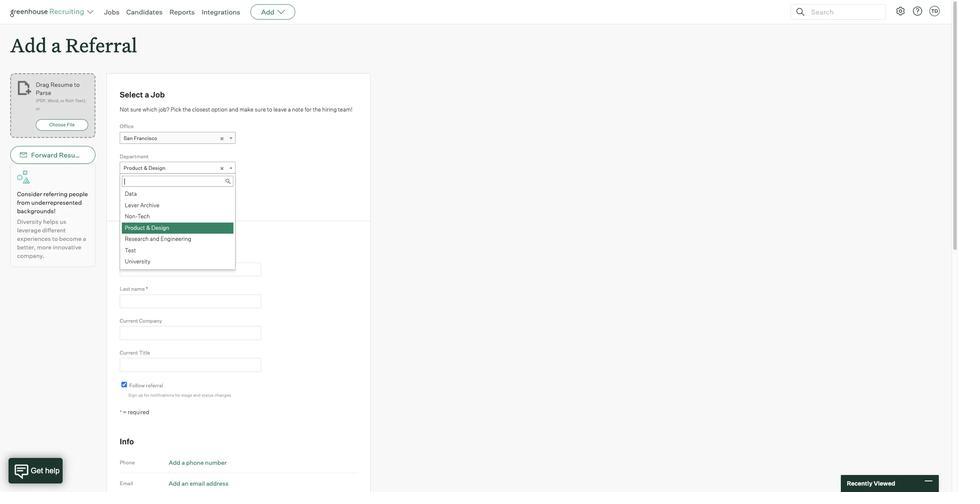 Task type: vqa. For each thing, say whether or not it's contained in the screenshot.
Holding
no



Task type: describe. For each thing, give the bounding box(es) containing it.
product & design link
[[120, 162, 236, 174]]

backgrounds!
[[17, 208, 56, 215]]

0 horizontal spatial for
[[144, 393, 149, 398]]

francisco)
[[206, 195, 231, 201]]

1 sure from the left
[[130, 106, 141, 113]]

san francisco link
[[120, 132, 236, 144]]

non-
[[125, 213, 137, 220]]

from
[[17, 199, 30, 206]]

* inside "* = required"
[[120, 409, 122, 416]]

(pdf,
[[36, 98, 47, 103]]

stage
[[181, 393, 192, 398]]

data
[[125, 191, 137, 197]]

(22)
[[232, 195, 242, 201]]

university
[[125, 258, 150, 265]]

text),
[[75, 98, 86, 103]]

candidates
[[126, 8, 163, 16]]

reports link
[[169, 8, 195, 16]]

2 horizontal spatial for
[[305, 106, 312, 113]]

note
[[292, 106, 304, 113]]

experiences
[[17, 235, 51, 243]]

better,
[[17, 244, 36, 251]]

& inside product & design link
[[144, 165, 148, 171]]

add an email address
[[169, 480, 229, 487]]

referral
[[66, 32, 137, 58]]

product inside product & design link
[[124, 165, 143, 171]]

product & design option
[[122, 223, 234, 234]]

* = required
[[120, 409, 149, 416]]

configure image
[[896, 6, 906, 16]]

francisco
[[134, 135, 157, 141]]

integrations link
[[202, 8, 240, 16]]

sign up for notifications for stage and status changes
[[128, 393, 231, 398]]

team!
[[338, 106, 353, 113]]

referral
[[146, 383, 163, 389]]

address
[[206, 480, 229, 487]]

* up data
[[130, 183, 132, 190]]

select a job
[[120, 90, 165, 99]]

lever
[[125, 202, 139, 209]]

add for add
[[261, 8, 275, 16]]

more
[[37, 244, 51, 251]]

tech
[[137, 213, 150, 220]]

a inside consider referring people from underrepresented backgrounds! diversity helps us leverage different experiences to become a better, more innovative company.
[[83, 235, 86, 243]]

product & design inside product & design option
[[125, 224, 169, 231]]

people
[[69, 191, 88, 198]]

forward resume via email
[[31, 151, 115, 159]]

follow referral
[[129, 383, 163, 389]]

greenhouse recruiting image
[[10, 7, 87, 17]]

test
[[125, 247, 136, 254]]

email
[[190, 480, 205, 487]]

us
[[60, 218, 66, 226]]

make
[[240, 106, 254, 113]]

last name *
[[120, 286, 148, 292]]

research and engineering option
[[122, 234, 234, 245]]

an
[[182, 480, 189, 487]]

referring
[[43, 191, 68, 198]]

become
[[59, 235, 82, 243]]

innovative
[[53, 244, 81, 251]]

email inside button
[[97, 151, 115, 159]]

choose
[[49, 122, 66, 128]]

research and engineering
[[125, 236, 191, 243]]

add a phone number
[[169, 459, 227, 467]]

job *
[[120, 183, 132, 190]]

notifications
[[150, 393, 174, 398]]

leverage
[[17, 227, 41, 234]]

word,
[[48, 98, 59, 103]]

title
[[139, 350, 150, 356]]

1 horizontal spatial or
[[60, 98, 64, 103]]

changes
[[215, 393, 231, 398]]

pick
[[171, 106, 182, 113]]

=
[[123, 409, 127, 416]]

parse
[[36, 89, 51, 96]]

resume for drag
[[50, 81, 73, 88]]

1 vertical spatial to
[[267, 106, 272, 113]]

lever archive
[[125, 202, 160, 209]]

rich
[[65, 98, 74, 103]]

and inside option
[[150, 236, 159, 243]]

phone
[[120, 460, 135, 466]]

recently
[[847, 480, 873, 488]]

1 the from the left
[[183, 106, 191, 113]]

via
[[87, 151, 96, 159]]

1 horizontal spatial job
[[151, 90, 165, 99]]

recently viewed
[[847, 480, 896, 488]]

add button
[[251, 4, 295, 20]]

2 the from the left
[[313, 106, 321, 113]]

add a phone number link
[[169, 459, 227, 467]]

choose file
[[49, 122, 75, 128]]

follow
[[129, 383, 145, 389]]

0 horizontal spatial or
[[36, 106, 40, 111]]

forward
[[31, 151, 58, 159]]

name for last
[[131, 286, 145, 292]]

info
[[120, 437, 134, 447]]

product & design inside product & design link
[[124, 165, 165, 171]]

* down name & company
[[146, 254, 148, 260]]

reports
[[169, 8, 195, 16]]

san
[[124, 135, 133, 141]]



Task type: locate. For each thing, give the bounding box(es) containing it.
not sure which job? pick the closest option and make sure to leave a note for the hiring team!
[[120, 106, 353, 113]]

candidates link
[[126, 8, 163, 16]]

consider referring people from underrepresented backgrounds! diversity helps us leverage different experiences to become a better, more innovative company.
[[17, 191, 88, 260]]

file
[[67, 122, 75, 128]]

a right become
[[83, 235, 86, 243]]

office
[[120, 123, 134, 130]]

0 horizontal spatial job
[[120, 183, 129, 190]]

None text field
[[120, 263, 261, 277], [120, 327, 261, 340], [120, 263, 261, 277], [120, 327, 261, 340]]

closest
[[192, 106, 210, 113]]

2 horizontal spatial to
[[267, 106, 272, 113]]

1 horizontal spatial to
[[74, 81, 80, 88]]

leave
[[274, 106, 287, 113]]

required
[[128, 409, 149, 416]]

1 vertical spatial email
[[120, 481, 133, 487]]

data option
[[122, 189, 234, 200]]

1 horizontal spatial email
[[120, 481, 133, 487]]

to inside consider referring people from underrepresented backgrounds! diversity helps us leverage different experiences to become a better, more innovative company.
[[52, 235, 58, 243]]

a left phone
[[182, 459, 185, 467]]

& down department
[[144, 165, 148, 171]]

& inside product & design option
[[146, 224, 150, 231]]

1 vertical spatial current
[[120, 350, 138, 356]]

product down department
[[124, 165, 143, 171]]

to inside drag resume to parse (pdf, word, or rich text), or
[[74, 81, 80, 88]]

up
[[138, 393, 143, 398]]

current
[[120, 318, 138, 324], [120, 350, 138, 356]]

2 vertical spatial and
[[193, 393, 201, 398]]

select
[[120, 90, 143, 99]]

to left leave
[[267, 106, 272, 113]]

current left title in the left bottom of the page
[[120, 350, 138, 356]]

add for add a phone number
[[169, 459, 180, 467]]

0 vertical spatial design
[[149, 165, 165, 171]]

the
[[183, 106, 191, 113], [313, 106, 321, 113]]

number
[[205, 459, 227, 467]]

current for current company
[[120, 318, 138, 324]]

product & design down tech on the top left of the page
[[125, 224, 169, 231]]

2 current from the top
[[120, 350, 138, 356]]

current down last
[[120, 318, 138, 324]]

1 vertical spatial job
[[120, 183, 129, 190]]

design down department
[[149, 165, 165, 171]]

company.
[[17, 252, 44, 260]]

name down the 'test'
[[132, 254, 145, 260]]

helps
[[43, 218, 58, 226]]

1 horizontal spatial the
[[313, 106, 321, 113]]

product & design down department
[[124, 165, 165, 171]]

name
[[120, 233, 142, 243]]

university option
[[122, 257, 234, 268]]

2 horizontal spatial and
[[229, 106, 239, 113]]

consider
[[17, 191, 42, 198]]

* left =
[[120, 409, 122, 416]]

job up job? in the top of the page
[[151, 90, 165, 99]]

integrations
[[202, 8, 240, 16]]

Search text field
[[809, 6, 878, 18]]

product & design
[[124, 165, 165, 171], [125, 224, 169, 231]]

jobs
[[104, 8, 120, 16]]

non-tech
[[125, 213, 150, 220]]

not
[[120, 106, 129, 113]]

1 vertical spatial product & design
[[125, 224, 169, 231]]

add inside popup button
[[261, 8, 275, 16]]

product up archive
[[150, 195, 169, 201]]

& up name & company
[[146, 224, 150, 231]]

underrepresented
[[31, 199, 82, 206]]

0 horizontal spatial and
[[150, 236, 159, 243]]

non-tech option
[[122, 211, 234, 223]]

1 vertical spatial resume
[[59, 151, 85, 159]]

0 vertical spatial &
[[144, 165, 148, 171]]

department
[[120, 153, 149, 160]]

job?
[[159, 106, 169, 113]]

design up research and engineering
[[151, 224, 169, 231]]

1 vertical spatial company
[[139, 318, 162, 324]]

for left stage
[[175, 393, 181, 398]]

test option
[[122, 245, 234, 257]]

forward resume via email button
[[10, 146, 115, 164]]

viewed
[[874, 480, 896, 488]]

* right last
[[146, 286, 148, 292]]

current for current title
[[120, 350, 138, 356]]

name for first
[[132, 254, 145, 260]]

resume inside drag resume to parse (pdf, word, or rich text), or
[[50, 81, 73, 88]]

resume up rich
[[50, 81, 73, 88]]

0 vertical spatial name
[[132, 254, 145, 260]]

0 horizontal spatial the
[[183, 106, 191, 113]]

the left hiring
[[313, 106, 321, 113]]

0 horizontal spatial sure
[[130, 106, 141, 113]]

a
[[51, 32, 61, 58], [145, 90, 149, 99], [288, 106, 291, 113], [83, 235, 86, 243], [182, 459, 185, 467]]

a left note
[[288, 106, 291, 113]]

a up the which
[[145, 90, 149, 99]]

and
[[229, 106, 239, 113], [150, 236, 159, 243], [193, 393, 201, 398]]

1 vertical spatial &
[[146, 224, 150, 231]]

list box
[[120, 189, 234, 268]]

0 vertical spatial or
[[60, 98, 64, 103]]

resume for forward
[[59, 151, 85, 159]]

td
[[932, 8, 939, 14]]

archive
[[140, 202, 160, 209]]

0 horizontal spatial email
[[97, 151, 115, 159]]

a for add a referral
[[51, 32, 61, 58]]

jobs link
[[104, 8, 120, 16]]

0 vertical spatial product & design
[[124, 165, 165, 171]]

and right research
[[150, 236, 159, 243]]

name
[[132, 254, 145, 260], [131, 286, 145, 292]]

first
[[120, 254, 131, 260]]

1 horizontal spatial for
[[175, 393, 181, 398]]

add an email address link
[[169, 480, 229, 487]]

and right stage
[[193, 393, 201, 398]]

0 vertical spatial current
[[120, 318, 138, 324]]

email right via
[[97, 151, 115, 159]]

which
[[143, 106, 157, 113]]

email down phone in the bottom left of the page
[[120, 481, 133, 487]]

1 vertical spatial name
[[131, 286, 145, 292]]

0 vertical spatial email
[[97, 151, 115, 159]]

1 vertical spatial product
[[150, 195, 169, 201]]

0 vertical spatial resume
[[50, 81, 73, 88]]

job
[[151, 90, 165, 99], [120, 183, 129, 190]]

0 vertical spatial and
[[229, 106, 239, 113]]

*
[[130, 183, 132, 190], [146, 254, 148, 260], [146, 286, 148, 292], [120, 409, 122, 416]]

a for select a job
[[145, 90, 149, 99]]

list box containing data
[[120, 189, 234, 268]]

1 vertical spatial or
[[36, 106, 40, 111]]

add for add an email address
[[169, 480, 180, 487]]

&
[[144, 165, 148, 171], [146, 224, 150, 231], [143, 233, 149, 243]]

& right the name
[[143, 233, 149, 243]]

sure right not
[[130, 106, 141, 113]]

2 vertical spatial &
[[143, 233, 149, 243]]

0 vertical spatial company
[[151, 233, 186, 243]]

lever archive option
[[122, 200, 234, 211]]

a for add a phone number
[[182, 459, 185, 467]]

option
[[211, 106, 228, 113]]

design inside product & design link
[[149, 165, 165, 171]]

product inside the lead/staff product designer  (san francisco) (22) 'link'
[[150, 195, 169, 201]]

a down 'greenhouse recruiting' image
[[51, 32, 61, 58]]

add
[[261, 8, 275, 16], [10, 32, 47, 58], [169, 459, 180, 467], [169, 480, 180, 487]]

to up the text),
[[74, 81, 80, 88]]

hiring
[[322, 106, 337, 113]]

or left rich
[[60, 98, 64, 103]]

0 vertical spatial product
[[124, 165, 143, 171]]

add for add a referral
[[10, 32, 47, 58]]

email
[[97, 151, 115, 159], [120, 481, 133, 487]]

drag
[[36, 81, 49, 88]]

sure
[[130, 106, 141, 113], [255, 106, 266, 113]]

current company
[[120, 318, 162, 324]]

and left "make"
[[229, 106, 239, 113]]

1 horizontal spatial sure
[[255, 106, 266, 113]]

None text field
[[122, 176, 234, 187], [120, 295, 261, 309], [120, 359, 261, 372], [122, 176, 234, 187], [120, 295, 261, 309], [120, 359, 261, 372]]

resume inside button
[[59, 151, 85, 159]]

for right 'up' at the bottom left of the page
[[144, 393, 149, 398]]

current title
[[120, 350, 150, 356]]

engineering
[[161, 236, 191, 243]]

last
[[120, 286, 130, 292]]

first name *
[[120, 254, 148, 260]]

company
[[151, 233, 186, 243], [139, 318, 162, 324]]

sign
[[128, 393, 137, 398]]

0 vertical spatial job
[[151, 90, 165, 99]]

name & company
[[120, 233, 186, 243]]

the right pick
[[183, 106, 191, 113]]

lead/staff
[[124, 195, 149, 201]]

for right note
[[305, 106, 312, 113]]

td button
[[928, 4, 942, 18]]

(san
[[193, 195, 204, 201]]

for
[[305, 106, 312, 113], [144, 393, 149, 398], [175, 393, 181, 398]]

product up the name
[[125, 224, 145, 231]]

1 horizontal spatial and
[[193, 393, 201, 398]]

lead/staff product designer  (san francisco) (22)
[[124, 195, 242, 201]]

0 horizontal spatial to
[[52, 235, 58, 243]]

product inside product & design option
[[125, 224, 145, 231]]

job up data
[[120, 183, 129, 190]]

resume left via
[[59, 151, 85, 159]]

product
[[124, 165, 143, 171], [150, 195, 169, 201], [125, 224, 145, 231]]

td button
[[930, 6, 940, 16]]

sure right "make"
[[255, 106, 266, 113]]

2 sure from the left
[[255, 106, 266, 113]]

0 vertical spatial to
[[74, 81, 80, 88]]

or down (pdf, at top
[[36, 106, 40, 111]]

2 vertical spatial product
[[125, 224, 145, 231]]

1 current from the top
[[120, 318, 138, 324]]

to down the different
[[52, 235, 58, 243]]

drag resume to parse (pdf, word, or rich text), or
[[36, 81, 86, 111]]

designer
[[170, 195, 192, 201]]

design inside product & design option
[[151, 224, 169, 231]]

Follow referral checkbox
[[121, 382, 127, 388]]

1 vertical spatial design
[[151, 224, 169, 231]]

name right last
[[131, 286, 145, 292]]

research
[[125, 236, 149, 243]]

2 vertical spatial to
[[52, 235, 58, 243]]

1 vertical spatial and
[[150, 236, 159, 243]]



